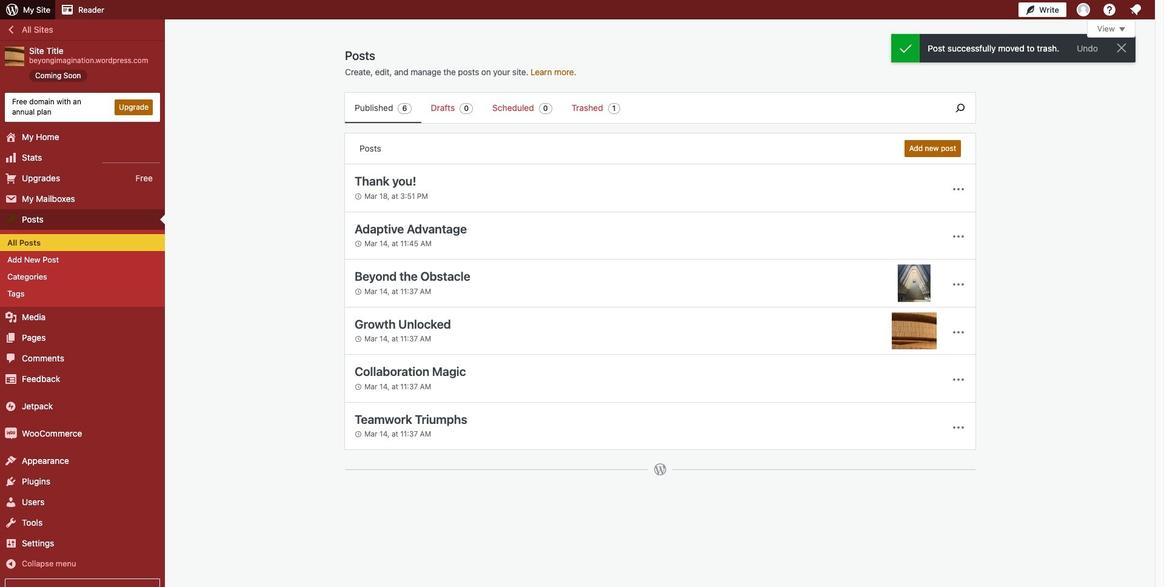 Task type: describe. For each thing, give the bounding box(es) containing it.
1 img image from the top
[[5, 401, 17, 413]]

help image
[[1103, 2, 1118, 17]]

2 toggle menu image from the top
[[952, 373, 967, 387]]

1 toggle menu image from the top
[[952, 182, 967, 196]]

my profile image
[[1078, 3, 1091, 16]]



Task type: locate. For each thing, give the bounding box(es) containing it.
1 toggle menu image from the top
[[952, 230, 967, 244]]

0 vertical spatial toggle menu image
[[952, 230, 967, 244]]

1 vertical spatial toggle menu image
[[952, 373, 967, 387]]

notice status
[[892, 34, 1136, 62]]

toggle menu image
[[952, 230, 967, 244], [952, 373, 967, 387], [952, 420, 967, 435]]

0 vertical spatial toggle menu image
[[952, 182, 967, 196]]

manage your notifications image
[[1129, 2, 1144, 17]]

None search field
[[946, 93, 976, 123]]

toggle menu image
[[952, 182, 967, 196], [952, 277, 967, 292], [952, 325, 967, 339]]

1 vertical spatial img image
[[5, 428, 17, 440]]

main content
[[345, 19, 1136, 489]]

3 toggle menu image from the top
[[952, 325, 967, 339]]

2 vertical spatial toggle menu image
[[952, 325, 967, 339]]

highest hourly views 0 image
[[103, 155, 160, 163]]

dismiss image
[[1115, 41, 1130, 55]]

img image
[[5, 401, 17, 413], [5, 428, 17, 440]]

1 vertical spatial toggle menu image
[[952, 277, 967, 292]]

open search image
[[946, 101, 976, 115]]

menu
[[345, 93, 940, 123]]

2 vertical spatial toggle menu image
[[952, 420, 967, 435]]

closed image
[[1120, 27, 1126, 32]]

3 toggle menu image from the top
[[952, 420, 967, 435]]

0 vertical spatial img image
[[5, 401, 17, 413]]

2 toggle menu image from the top
[[952, 277, 967, 292]]

2 img image from the top
[[5, 428, 17, 440]]



Task type: vqa. For each thing, say whether or not it's contained in the screenshot.
the bottom 'img'
yes



